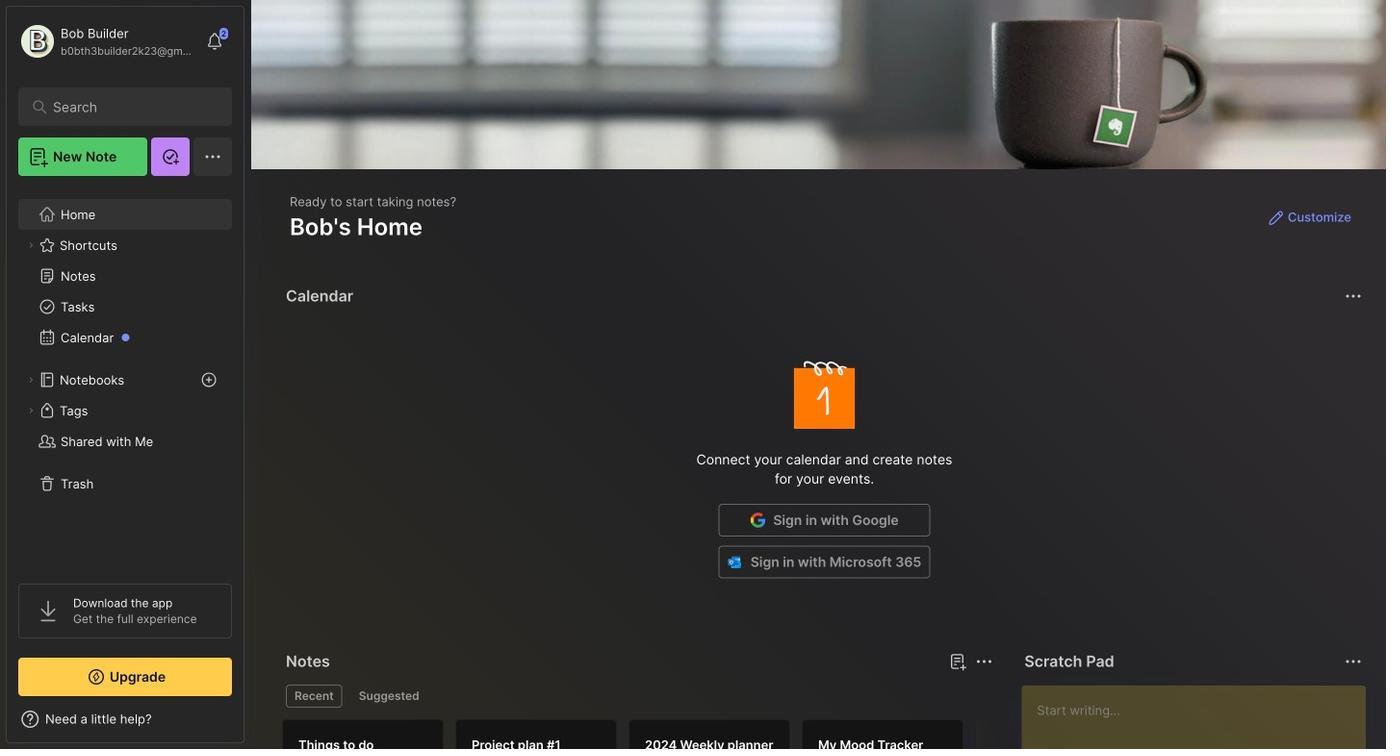 Task type: locate. For each thing, give the bounding box(es) containing it.
None search field
[[53, 95, 206, 118]]

1 horizontal spatial tab
[[350, 685, 428, 709]]

tree
[[7, 188, 244, 567]]

0 horizontal spatial tab
[[286, 685, 342, 709]]

expand notebooks image
[[25, 374, 37, 386]]

tab
[[286, 685, 342, 709], [350, 685, 428, 709]]

1 tab from the left
[[286, 685, 342, 709]]

tab list
[[286, 685, 990, 709]]

row group
[[282, 720, 1148, 750]]

More actions field
[[1340, 283, 1367, 310]]

none search field inside main element
[[53, 95, 206, 118]]

WHAT'S NEW field
[[7, 705, 244, 735]]

click to collapse image
[[243, 714, 258, 737]]



Task type: vqa. For each thing, say whether or not it's contained in the screenshot.
leftmost "tab"
yes



Task type: describe. For each thing, give the bounding box(es) containing it.
Search text field
[[53, 98, 206, 116]]

more actions image
[[1342, 285, 1365, 308]]

2 tab from the left
[[350, 685, 428, 709]]

main element
[[0, 0, 250, 750]]

Account field
[[18, 22, 196, 61]]

Start writing… text field
[[1037, 686, 1365, 750]]

tree inside main element
[[7, 188, 244, 567]]

expand tags image
[[25, 405, 37, 417]]



